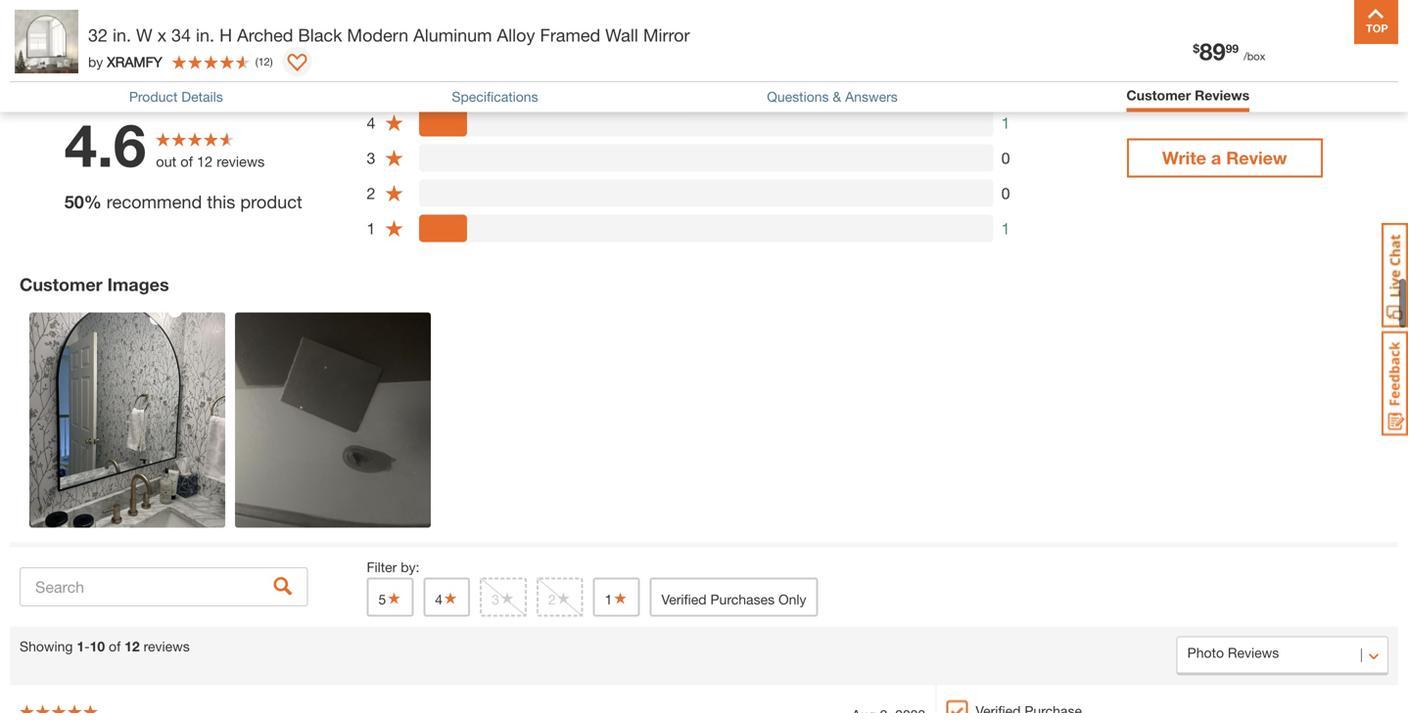 Task type: vqa. For each thing, say whether or not it's contained in the screenshot.
each
no



Task type: describe. For each thing, give the bounding box(es) containing it.
showing
[[20, 638, 73, 654]]

by:
[[401, 559, 419, 575]]

questions
[[767, 89, 829, 105]]

details
[[181, 89, 223, 105]]

star icon image for 2
[[385, 183, 404, 202]]

0 vertical spatial of
[[56, 21, 68, 38]]

2 horizontal spatial 12
[[258, 55, 270, 68]]

50 % recommend this product
[[64, 190, 302, 211]]

only
[[778, 591, 806, 607]]

$ 89 99 /box
[[1193, 37, 1265, 65]]

verified
[[661, 591, 707, 607]]

1 inside button
[[605, 591, 612, 607]]

0 vertical spatial out
[[33, 21, 52, 38]]

framed
[[540, 24, 600, 46]]

customer images
[[20, 273, 169, 294]]

feedback link image
[[1382, 331, 1408, 437]]

specifications
[[452, 89, 538, 105]]

verified purchases only
[[661, 591, 806, 607]]

0 horizontal spatial reviews
[[144, 638, 190, 654]]

customer reviews
[[1126, 87, 1250, 103]]

star symbol image for 5
[[386, 591, 402, 605]]

top button
[[1354, 0, 1398, 44]]

(
[[255, 55, 258, 68]]

write a review
[[1162, 146, 1287, 167]]

black
[[298, 24, 342, 46]]

star icon image for 1
[[385, 218, 404, 237]]

%
[[84, 190, 102, 211]]

star icon image for 3
[[385, 148, 404, 167]]

recommend
[[107, 190, 202, 211]]

write a review button
[[1127, 138, 1323, 177]]

verified purchases only button
[[650, 577, 818, 616]]

star symbol image for 2
[[556, 591, 571, 605]]

99
[[1226, 42, 1239, 55]]

0 horizontal spatial 4
[[367, 113, 375, 131]]

customer for customer reviews
[[1126, 87, 1191, 103]]

reviews
[[1195, 87, 1250, 103]]

32 in. w x 34 in. h arched black modern aluminum alloy framed wall mirror
[[88, 24, 690, 46]]

/box
[[1244, 50, 1265, 63]]

0 vertical spatial 10
[[1001, 77, 1019, 96]]

arched
[[237, 24, 293, 46]]

&
[[833, 89, 841, 105]]

1 button
[[593, 577, 640, 616]]

-
[[84, 638, 90, 654]]

product details
[[129, 89, 223, 105]]

star icon image for 5
[[385, 77, 404, 96]]

0 horizontal spatial 12
[[124, 638, 140, 654]]

0 vertical spatial 5
[[72, 21, 80, 38]]

2 inside button
[[548, 591, 556, 607]]

a
[[1211, 146, 1221, 167]]

xramfy
[[107, 54, 162, 70]]

32
[[88, 24, 108, 46]]

customer for customer images
[[20, 273, 102, 294]]

h
[[219, 24, 232, 46]]

star symbol image for 4
[[443, 591, 458, 605]]

write
[[1162, 146, 1206, 167]]

50
[[64, 190, 84, 211]]

3 button
[[480, 577, 527, 616]]



Task type: locate. For each thing, give the bounding box(es) containing it.
star symbol image left 3 button
[[443, 591, 458, 605]]

5 left the 32
[[72, 21, 80, 38]]

0
[[1001, 148, 1010, 166], [1001, 183, 1010, 202]]

questions & answers button
[[767, 89, 898, 105], [767, 89, 898, 105]]

live chat image
[[1382, 223, 1408, 328]]

reviews
[[217, 152, 265, 169], [144, 638, 190, 654]]

1 horizontal spatial customer
[[1126, 87, 1191, 103]]

3 star icon image from the top
[[385, 148, 404, 167]]

2 in. from the left
[[196, 24, 214, 46]]

2 star symbol image from the left
[[556, 591, 571, 605]]

1 vertical spatial 4.6
[[64, 108, 146, 178]]

reviews up this
[[217, 152, 265, 169]]

0 for 2
[[1001, 183, 1010, 202]]

0 vertical spatial reviews
[[217, 152, 265, 169]]

answers
[[845, 89, 898, 105]]

4.6
[[10, 21, 29, 38], [64, 108, 146, 178]]

0 horizontal spatial 5
[[72, 21, 80, 38]]

1 vertical spatial 10
[[90, 638, 105, 654]]

89
[[1199, 37, 1226, 65]]

12
[[258, 55, 270, 68], [197, 152, 213, 169], [124, 638, 140, 654]]

1 vertical spatial 0
[[1001, 183, 1010, 202]]

1 horizontal spatial 5
[[367, 77, 375, 96]]

12 right -
[[124, 638, 140, 654]]

1 star symbol image from the left
[[386, 591, 402, 605]]

star icon image for 4
[[385, 112, 404, 131]]

reviews down search text field
[[144, 638, 190, 654]]

Search text field
[[20, 567, 308, 606]]

1 horizontal spatial 10
[[1001, 77, 1019, 96]]

star icon image
[[385, 77, 404, 96], [385, 112, 404, 131], [385, 148, 404, 167], [385, 183, 404, 202], [385, 218, 404, 237]]

5 button
[[367, 577, 413, 616]]

star symbol image down filter by:
[[386, 591, 402, 605]]

2 vertical spatial 12
[[124, 638, 140, 654]]

2 button
[[536, 577, 583, 616]]

1 vertical spatial out
[[156, 152, 176, 169]]

2 star icon image from the top
[[385, 112, 404, 131]]

in.
[[113, 24, 131, 46], [196, 24, 214, 46]]

1 horizontal spatial 2
[[548, 591, 556, 607]]

1 vertical spatial 2
[[548, 591, 556, 607]]

0 vertical spatial 3
[[367, 148, 375, 166]]

1 vertical spatial 12
[[197, 152, 213, 169]]

of up 50 % recommend this product
[[180, 152, 193, 169]]

out left the 32
[[33, 21, 52, 38]]

4 down 'modern'
[[367, 113, 375, 131]]

1 vertical spatial 5
[[367, 77, 375, 96]]

out up recommend
[[156, 152, 176, 169]]

)
[[270, 55, 273, 68]]

star symbol image left 2 button
[[499, 591, 515, 605]]

star symbol image right 2 button
[[612, 591, 628, 605]]

34
[[171, 24, 191, 46]]

0 vertical spatial customer
[[1126, 87, 1191, 103]]

0 vertical spatial 2
[[367, 183, 375, 202]]

star symbol image inside 1 button
[[612, 591, 628, 605]]

x
[[157, 24, 166, 46]]

1 horizontal spatial of
[[109, 638, 121, 654]]

filter by:
[[367, 559, 419, 575]]

1 horizontal spatial 4.6
[[64, 108, 146, 178]]

0 horizontal spatial out
[[33, 21, 52, 38]]

customer left images
[[20, 273, 102, 294]]

1 vertical spatial 3
[[492, 591, 499, 607]]

modern
[[347, 24, 408, 46]]

5 down filter
[[378, 591, 386, 607]]

1 horizontal spatial in.
[[196, 24, 214, 46]]

2 horizontal spatial of
[[180, 152, 193, 169]]

1 star symbol image from the left
[[499, 591, 515, 605]]

4.6 out of 5
[[10, 21, 80, 38]]

2 star symbol image from the left
[[443, 591, 458, 605]]

10
[[1001, 77, 1019, 96], [90, 638, 105, 654]]

star symbol image inside 2 button
[[556, 591, 571, 605]]

5 star icon image from the top
[[385, 218, 404, 237]]

( 12 )
[[255, 55, 273, 68]]

0 vertical spatial 4.6
[[10, 21, 29, 38]]

star symbol image
[[499, 591, 515, 605], [556, 591, 571, 605]]

2 horizontal spatial 5
[[378, 591, 386, 607]]

0 vertical spatial 0
[[1001, 148, 1010, 166]]

0 horizontal spatial star symbol image
[[386, 591, 402, 605]]

wall
[[605, 24, 638, 46]]

4 star icon image from the top
[[385, 183, 404, 202]]

alloy
[[497, 24, 535, 46]]

showing 1 - 10 of 12 reviews
[[20, 638, 190, 654]]

1 vertical spatial 4
[[435, 591, 443, 607]]

0 horizontal spatial of
[[56, 21, 68, 38]]

0 horizontal spatial 4.6
[[10, 21, 29, 38]]

(12)
[[168, 21, 190, 38]]

1 horizontal spatial 3
[[492, 591, 499, 607]]

of right -
[[109, 638, 121, 654]]

2 vertical spatial 5
[[378, 591, 386, 607]]

3
[[367, 148, 375, 166], [492, 591, 499, 607]]

out
[[33, 21, 52, 38], [156, 152, 176, 169]]

in. left "w"
[[113, 24, 131, 46]]

2 horizontal spatial star symbol image
[[612, 591, 628, 605]]

display image
[[288, 54, 307, 73]]

5
[[72, 21, 80, 38], [367, 77, 375, 96], [378, 591, 386, 607]]

4.6 up the %
[[64, 108, 146, 178]]

2 0 from the top
[[1001, 183, 1010, 202]]

customer
[[1126, 87, 1191, 103], [20, 273, 102, 294]]

0 horizontal spatial 2
[[367, 183, 375, 202]]

4.6 for 4.6
[[64, 108, 146, 178]]

4.6 left the 32
[[10, 21, 29, 38]]

2
[[367, 183, 375, 202], [548, 591, 556, 607]]

questions & answers
[[767, 89, 898, 105]]

5 inside button
[[378, 591, 386, 607]]

1 star icon image from the top
[[385, 77, 404, 96]]

w
[[136, 24, 152, 46]]

1 horizontal spatial 4
[[435, 591, 443, 607]]

$
[[1193, 42, 1199, 55]]

product
[[129, 89, 178, 105]]

aluminum
[[413, 24, 492, 46]]

1
[[1001, 113, 1010, 131], [367, 218, 375, 237], [1001, 218, 1010, 237], [605, 591, 612, 607], [77, 638, 84, 654]]

out of 12 reviews
[[156, 152, 265, 169]]

star symbol image inside the 5 button
[[386, 591, 402, 605]]

0 horizontal spatial customer
[[20, 273, 102, 294]]

filter
[[367, 559, 397, 575]]

3 star symbol image from the left
[[612, 591, 628, 605]]

3 inside button
[[492, 591, 499, 607]]

1 0 from the top
[[1001, 148, 1010, 166]]

0 horizontal spatial 10
[[90, 638, 105, 654]]

0 horizontal spatial 3
[[367, 148, 375, 166]]

purchases
[[710, 591, 775, 607]]

1 horizontal spatial 12
[[197, 152, 213, 169]]

4 button
[[423, 577, 470, 616]]

1 horizontal spatial star symbol image
[[556, 591, 571, 605]]

4
[[367, 113, 375, 131], [435, 591, 443, 607]]

of left the 32
[[56, 21, 68, 38]]

1 vertical spatial reviews
[[144, 638, 190, 654]]

of
[[56, 21, 68, 38], [180, 152, 193, 169], [109, 638, 121, 654]]

5 down 'modern'
[[367, 77, 375, 96]]

2 vertical spatial of
[[109, 638, 121, 654]]

star symbol image
[[386, 591, 402, 605], [443, 591, 458, 605], [612, 591, 628, 605]]

0 vertical spatial 4
[[367, 113, 375, 131]]

star symbol image for 1
[[612, 591, 628, 605]]

star symbol image left 1 button
[[556, 591, 571, 605]]

0 horizontal spatial in.
[[113, 24, 131, 46]]

by
[[88, 54, 103, 70]]

mirror
[[643, 24, 690, 46]]

1 in. from the left
[[113, 24, 131, 46]]

0 for 3
[[1001, 148, 1010, 166]]

1 horizontal spatial reviews
[[217, 152, 265, 169]]

customer left reviews
[[1126, 87, 1191, 103]]

this
[[207, 190, 235, 211]]

product
[[240, 190, 302, 211]]

4 inside button
[[435, 591, 443, 607]]

customer reviews button
[[1126, 87, 1250, 107], [1126, 87, 1250, 103]]

review
[[1226, 146, 1287, 167]]

1 vertical spatial customer
[[20, 273, 102, 294]]

star symbol image for 3
[[499, 591, 515, 605]]

0 horizontal spatial star symbol image
[[499, 591, 515, 605]]

4.6 for 4.6 out of 5
[[10, 21, 29, 38]]

product details button
[[129, 89, 223, 105], [129, 89, 223, 105]]

1 vertical spatial of
[[180, 152, 193, 169]]

1 horizontal spatial star symbol image
[[443, 591, 458, 605]]

4 right the 5 button
[[435, 591, 443, 607]]

specifications button
[[452, 89, 538, 105], [452, 89, 538, 105]]

product image image
[[15, 10, 78, 73]]

by xramfy
[[88, 54, 162, 70]]

images
[[107, 273, 169, 294]]

star symbol image inside 4 button
[[443, 591, 458, 605]]

12 up this
[[197, 152, 213, 169]]

0 vertical spatial 12
[[258, 55, 270, 68]]

in. left h
[[196, 24, 214, 46]]

12 down arched
[[258, 55, 270, 68]]

star symbol image inside 3 button
[[499, 591, 515, 605]]

1 horizontal spatial out
[[156, 152, 176, 169]]



